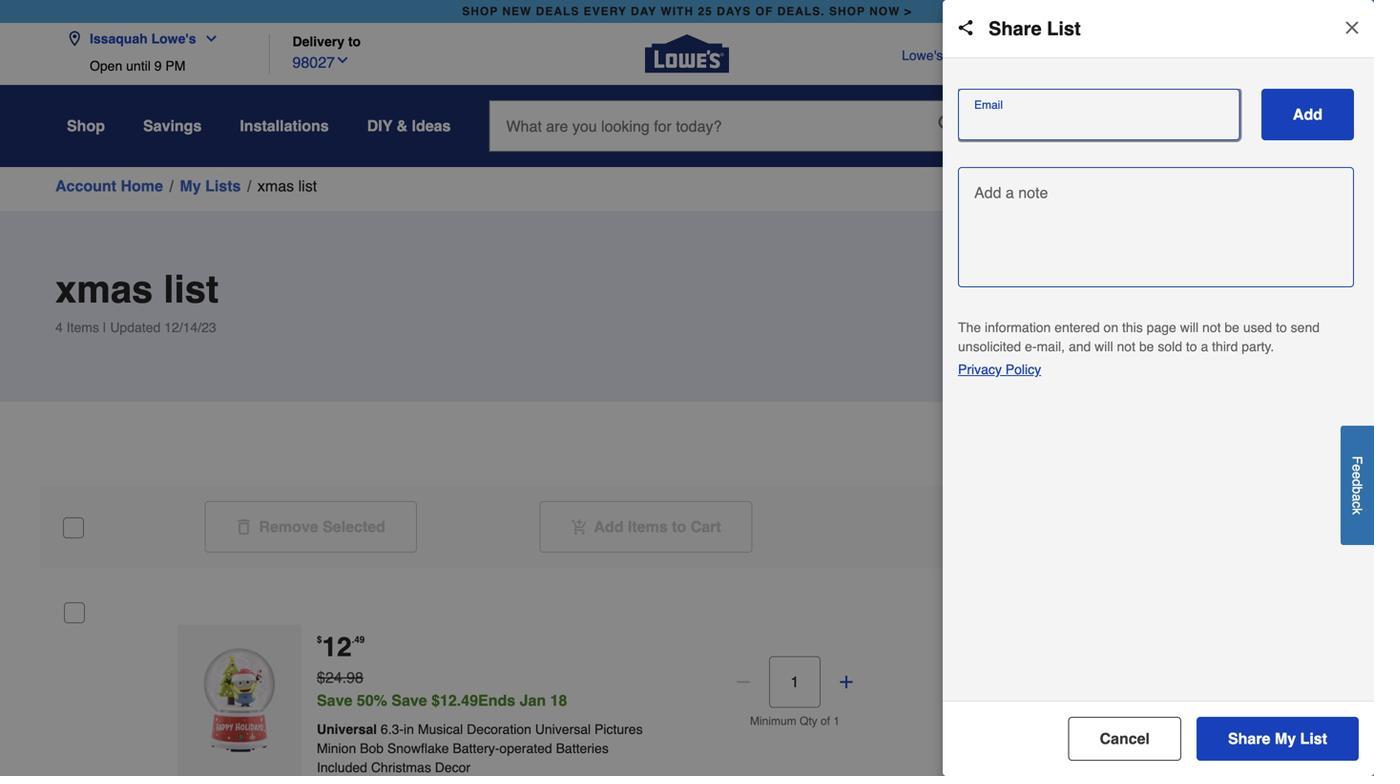 Task type: locate. For each thing, give the bounding box(es) containing it.
be left the sold
[[1140, 339, 1155, 354]]

add inside xmas list main content
[[594, 518, 624, 536]]

account home
[[55, 177, 163, 195]]

my left notifications in the top of the page
[[1048, 138, 1064, 152]]

chevron down image
[[196, 31, 219, 46], [335, 53, 350, 68]]

25
[[698, 5, 713, 18]]

xmas for xmas list 4 items | updated 12/14/23
[[55, 267, 153, 311]]

share up 'center'
[[989, 18, 1042, 40]]

0 vertical spatial will
[[1181, 320, 1199, 335]]

1 horizontal spatial xmas
[[258, 177, 294, 195]]

1 horizontal spatial not
[[1203, 320, 1222, 335]]

my right home on the left
[[180, 177, 201, 195]]

0 horizontal spatial add
[[594, 518, 624, 536]]

lowe's up pm
[[151, 31, 196, 46]]

1 horizontal spatial lists
[[1067, 138, 1090, 152]]

cart inside button
[[691, 518, 721, 536]]

1 vertical spatial 4
[[55, 320, 63, 335]]

list up 12/14/23 at the top
[[164, 267, 219, 311]]

Search Query text field
[[490, 101, 924, 151]]

universal inside 6.3-in musical decoration universal pictures minion bob snowflake battery-operated batteries included christmas decor
[[535, 722, 591, 737]]

1 horizontal spatial items
[[628, 518, 668, 536]]

1 horizontal spatial a
[[1350, 494, 1366, 501]]

12/14/23
[[164, 320, 216, 335]]

1 horizontal spatial 4
[[1303, 105, 1309, 119]]

share inside share my list button
[[1229, 730, 1271, 748]]

my inside xmas list main content
[[180, 177, 201, 195]]

e up the d
[[1350, 464, 1366, 472]]

a left third
[[1201, 339, 1209, 354]]

1 vertical spatial xmas
[[55, 267, 153, 311]]

1 vertical spatial items
[[628, 518, 668, 536]]

0 horizontal spatial items
[[67, 320, 99, 335]]

0 vertical spatial cart
[[1285, 139, 1307, 153]]

move to list button
[[1119, 716, 1304, 768], [1119, 716, 1304, 768]]

shop left new
[[462, 5, 498, 18]]

delivery to
[[293, 34, 361, 49]]

e up b
[[1350, 472, 1366, 479]]

xmas down installations 'button'
[[258, 177, 294, 195]]

2 e from the top
[[1350, 472, 1366, 479]]

my lists right home on the left
[[180, 177, 241, 195]]

None search field
[[489, 100, 1010, 169]]

pro
[[1279, 48, 1308, 63]]

this
[[1123, 320, 1143, 335]]

0 horizontal spatial lowe's
[[151, 31, 196, 46]]

order status
[[1050, 48, 1125, 63]]

lists
[[1067, 138, 1090, 152], [205, 177, 241, 195]]

1 vertical spatial lists
[[205, 177, 241, 195]]

1 horizontal spatial add
[[1293, 105, 1323, 123]]

my lists
[[1048, 138, 1090, 152], [180, 177, 241, 195]]

0 horizontal spatial will
[[1095, 339, 1114, 354]]

6.3-
[[381, 722, 404, 737]]

0 horizontal spatial universal
[[317, 722, 377, 737]]

e-
[[1025, 339, 1037, 354]]

1 horizontal spatial cart
[[1285, 139, 1307, 153]]

list inside xmas list 4 items | updated 12/14/23
[[164, 267, 219, 311]]

0 horizontal spatial be
[[1140, 339, 1155, 354]]

0 vertical spatial add
[[1293, 105, 1323, 123]]

0 vertical spatial not
[[1203, 320, 1222, 335]]

50
[[357, 691, 374, 709]]

1 horizontal spatial share
[[1229, 730, 1271, 748]]

items right cart add "icon"
[[628, 518, 668, 536]]

1 vertical spatial share
[[1229, 730, 1271, 748]]

diy
[[367, 117, 393, 135]]

0 horizontal spatial save
[[317, 691, 353, 709]]

minus image
[[734, 673, 753, 692]]

0 horizontal spatial share
[[989, 18, 1042, 40]]

add button
[[1262, 89, 1355, 140]]

policy
[[1006, 362, 1042, 377]]

0 horizontal spatial cart
[[691, 518, 721, 536]]

0 horizontal spatial lists
[[205, 177, 241, 195]]

0 horizontal spatial shop
[[462, 5, 498, 18]]

Stepper number input field with increment and decrement buttons number field
[[769, 656, 821, 708]]

ideas
[[412, 117, 451, 135]]

share my list
[[1229, 730, 1328, 748]]

every
[[584, 5, 627, 18]]

third
[[1213, 339, 1239, 354]]

f e e d b a c k button
[[1341, 426, 1375, 545]]

items left |
[[67, 320, 99, 335]]

$12.49
[[432, 691, 478, 709]]

1 horizontal spatial universal
[[535, 722, 591, 737]]

0 vertical spatial lists
[[1067, 138, 1090, 152]]

minimum
[[750, 715, 797, 728]]

1 horizontal spatial list
[[298, 177, 317, 195]]

$ 12 . 49
[[317, 632, 365, 662]]

entered
[[1055, 320, 1100, 335]]

cancel
[[1100, 730, 1150, 748]]

universal 6.3-in musical decoration universal pictures minion bob snowflake battery-operated batteries included christmas decor element
[[317, 720, 661, 776]]

9
[[154, 58, 162, 74]]

batteries
[[556, 741, 609, 756]]

None text field
[[966, 112, 1233, 131], [966, 194, 1347, 278], [966, 112, 1233, 131], [966, 194, 1347, 278]]

mail,
[[1037, 339, 1065, 354]]

will down on
[[1095, 339, 1114, 354]]

lowe's inside lowe's pro link
[[1234, 48, 1275, 63]]

18
[[550, 691, 567, 709]]

list inside button
[[298, 177, 317, 195]]

my right move to list
[[1275, 730, 1297, 748]]

1
[[834, 715, 840, 728]]

list down installations 'button'
[[298, 177, 317, 195]]

lowe's left pro
[[1234, 48, 1275, 63]]

1 horizontal spatial shop
[[830, 5, 866, 18]]

2 horizontal spatial lowe's
[[1234, 48, 1275, 63]]

0 vertical spatial chevron down image
[[196, 31, 219, 46]]

ad
[[1195, 48, 1211, 63]]

0 horizontal spatial not
[[1117, 339, 1136, 354]]

items inside xmas list 4 items | updated 12/14/23
[[67, 320, 99, 335]]

list for xmas list
[[298, 177, 317, 195]]

add right cart add "icon"
[[594, 518, 624, 536]]

1 vertical spatial chevron down image
[[335, 53, 350, 68]]

cart
[[1285, 139, 1307, 153], [691, 518, 721, 536]]

save right %
[[392, 691, 427, 709]]

universal up minion
[[317, 722, 377, 737]]

universal up batteries
[[535, 722, 591, 737]]

will
[[1181, 320, 1199, 335], [1095, 339, 1114, 354]]

list right move
[[1240, 733, 1267, 751]]

1 horizontal spatial my
[[1048, 138, 1064, 152]]

lowe's pro link
[[1234, 46, 1308, 65]]

0 vertical spatial xmas
[[258, 177, 294, 195]]

list inside button
[[1301, 730, 1328, 748]]

page
[[1147, 320, 1177, 335]]

0 horizontal spatial my
[[180, 177, 201, 195]]

1 horizontal spatial chevron down image
[[335, 53, 350, 68]]

deals.
[[778, 5, 825, 18]]

list up order
[[1047, 18, 1081, 40]]

list for xmas list 4 items | updated 12/14/23
[[164, 267, 219, 311]]

share right move
[[1229, 730, 1271, 748]]

privacy
[[958, 362, 1002, 377]]

lowe's left credit
[[902, 48, 943, 63]]

xmas
[[258, 177, 294, 195], [55, 267, 153, 311]]

delivery
[[293, 34, 345, 49]]

2 vertical spatial my
[[1275, 730, 1297, 748]]

add down pro
[[1293, 105, 1323, 123]]

1 vertical spatial list
[[164, 267, 219, 311]]

be up third
[[1225, 320, 1240, 335]]

diy & ideas
[[367, 117, 451, 135]]

shop new deals every day with 25 days of deals. shop now > link
[[458, 0, 916, 23]]

list inside main content
[[1240, 733, 1267, 751]]

installations button
[[240, 109, 329, 143]]

lists left the xmas list
[[205, 177, 241, 195]]

2 horizontal spatial my
[[1275, 730, 1297, 748]]

xmas list main content
[[0, 167, 1375, 776]]

remove
[[259, 518, 319, 536]]

49
[[354, 634, 365, 645]]

new
[[502, 5, 532, 18]]

1 horizontal spatial be
[[1225, 320, 1240, 335]]

list
[[1047, 18, 1081, 40], [1301, 730, 1328, 748], [1240, 733, 1267, 751]]

lowe's inside issaquah lowe's button
[[151, 31, 196, 46]]

a inside the information entered on this page will not be used to send unsolicited e-mail, and will not be sold to a third party. privacy policy
[[1201, 339, 1209, 354]]

4 left |
[[55, 320, 63, 335]]

1 vertical spatial a
[[1350, 494, 1366, 501]]

decoration
[[467, 722, 532, 737]]

e
[[1350, 464, 1366, 472], [1350, 472, 1366, 479]]

lowe's inside lowe's credit center link
[[902, 48, 943, 63]]

trash image
[[236, 519, 251, 535]]

0 horizontal spatial xmas
[[55, 267, 153, 311]]

lists left notifications in the top of the page
[[1067, 138, 1090, 152]]

xmas up |
[[55, 267, 153, 311]]

will up the sold
[[1181, 320, 1199, 335]]

0 horizontal spatial list
[[164, 267, 219, 311]]

1 horizontal spatial list
[[1240, 733, 1267, 751]]

my inside button
[[1275, 730, 1297, 748]]

1 vertical spatial my lists
[[180, 177, 241, 195]]

0 vertical spatial items
[[67, 320, 99, 335]]

0 horizontal spatial a
[[1201, 339, 1209, 354]]

1 horizontal spatial will
[[1181, 320, 1199, 335]]

2 horizontal spatial list
[[1301, 730, 1328, 748]]

1 vertical spatial my
[[180, 177, 201, 195]]

open
[[90, 58, 122, 74]]

not up third
[[1203, 320, 1222, 335]]

list right move to list
[[1301, 730, 1328, 748]]

not down this
[[1117, 339, 1136, 354]]

1 horizontal spatial lowe's
[[902, 48, 943, 63]]

0 vertical spatial share
[[989, 18, 1042, 40]]

lowe's home improvement logo image
[[645, 12, 729, 96]]

a up "k"
[[1350, 494, 1366, 501]]

b
[[1350, 486, 1366, 494]]

share image
[[1133, 285, 1152, 305]]

deals
[[536, 5, 580, 18]]

1 horizontal spatial save
[[392, 691, 427, 709]]

0 horizontal spatial 4
[[55, 320, 63, 335]]

offer ends on 1705640400000 element
[[478, 691, 567, 709]]

4
[[1303, 105, 1309, 119], [55, 320, 63, 335]]

open until 9 pm
[[90, 58, 186, 74]]

4 inside xmas list 4 items | updated 12/14/23
[[55, 320, 63, 335]]

1 vertical spatial will
[[1095, 339, 1114, 354]]

location image
[[67, 31, 82, 46]]

1 vertical spatial cart
[[691, 518, 721, 536]]

xmas inside button
[[258, 177, 294, 195]]

ends
[[478, 691, 516, 709]]

0 vertical spatial be
[[1225, 320, 1240, 335]]

shop button
[[67, 109, 105, 143]]

lowe's credit center
[[902, 48, 1027, 63]]

0 horizontal spatial chevron down image
[[196, 31, 219, 46]]

shop left now
[[830, 5, 866, 18]]

my lists left notifications in the top of the page
[[1048, 138, 1090, 152]]

c
[[1350, 501, 1366, 508]]

save down $24.98
[[317, 691, 353, 709]]

remove selected button
[[205, 501, 417, 553]]

xmas inside xmas list 4 items | updated 12/14/23
[[55, 267, 153, 311]]

1 vertical spatial add
[[594, 518, 624, 536]]

jan
[[520, 691, 546, 709]]

$
[[317, 634, 322, 645]]

0 vertical spatial a
[[1201, 339, 1209, 354]]

2 universal from the left
[[535, 722, 591, 737]]

pictures
[[595, 722, 643, 737]]

share image
[[958, 20, 974, 35]]

included
[[317, 760, 367, 775]]

0 vertical spatial list
[[298, 177, 317, 195]]

0 horizontal spatial my lists
[[180, 177, 241, 195]]

lowe's
[[151, 31, 196, 46], [902, 48, 943, 63], [1234, 48, 1275, 63]]

account
[[55, 177, 116, 195]]

4 down pro
[[1303, 105, 1309, 119]]

list for share my list
[[1301, 730, 1328, 748]]

day
[[631, 5, 657, 18]]

0 vertical spatial my lists
[[1048, 138, 1090, 152]]

and
[[1069, 339, 1091, 354]]

a
[[1201, 339, 1209, 354], [1350, 494, 1366, 501]]



Task type: describe. For each thing, give the bounding box(es) containing it.
on
[[1104, 320, 1119, 335]]

account home link
[[55, 175, 163, 198]]

with
[[661, 5, 694, 18]]

notifications
[[1111, 139, 1174, 152]]

lowe's home improvement cart image
[[1285, 111, 1308, 134]]

was $24.98 element
[[317, 666, 558, 689]]

.49 element
[[352, 634, 365, 645]]

98027
[[293, 53, 335, 71]]

my lists link
[[180, 175, 241, 198]]

|
[[103, 320, 106, 335]]

in
[[404, 722, 414, 737]]

2 shop from the left
[[830, 5, 866, 18]]

issaquah lowe's button
[[67, 20, 227, 58]]

musical
[[418, 722, 463, 737]]

savings button
[[143, 109, 202, 143]]

savings
[[143, 117, 202, 135]]

battery-
[[453, 741, 500, 756]]

xmas for xmas list
[[258, 177, 294, 195]]

1 universal from the left
[[317, 722, 377, 737]]

$24.98
[[317, 669, 364, 686]]

%
[[374, 691, 387, 709]]

chevron down image inside issaquah lowe's button
[[196, 31, 219, 46]]

decor
[[435, 760, 471, 775]]

edit image
[[1236, 285, 1255, 305]]

12
[[322, 632, 352, 662]]

lowe's pro
[[1234, 48, 1308, 63]]

shop new deals every day with 25 days of deals. shop now >
[[462, 5, 912, 18]]

98027 button
[[293, 49, 350, 74]]

snowflake
[[388, 741, 449, 756]]

sold
[[1158, 339, 1183, 354]]

shop
[[67, 117, 105, 135]]

pm
[[166, 58, 186, 74]]

qty
[[800, 715, 818, 728]]

lists inside xmas list main content
[[205, 177, 241, 195]]

list for move to list
[[1240, 733, 1267, 751]]

minimum qty of 1
[[750, 715, 840, 728]]

&
[[397, 117, 408, 135]]

issaquah
[[90, 31, 148, 46]]

cart add image
[[571, 519, 587, 535]]

order
[[1050, 48, 1084, 63]]

now
[[870, 5, 901, 18]]

1 vertical spatial be
[[1140, 339, 1155, 354]]

lowe's for lowe's pro
[[1234, 48, 1275, 63]]

to inside button
[[672, 518, 687, 536]]

1 vertical spatial not
[[1117, 339, 1136, 354]]

add items to cart button
[[540, 501, 753, 553]]

selected
[[323, 518, 386, 536]]

0 vertical spatial 4
[[1303, 105, 1309, 119]]

center
[[986, 48, 1027, 63]]

d
[[1350, 479, 1366, 486]]

xmas list button
[[258, 175, 317, 198]]

operated
[[500, 741, 552, 756]]

1 e from the top
[[1350, 464, 1366, 472]]

credit
[[947, 48, 983, 63]]

my lists inside xmas list main content
[[180, 177, 241, 195]]

share list
[[989, 18, 1081, 40]]

issaquah lowe's
[[90, 31, 196, 46]]

order status link
[[1050, 46, 1125, 65]]

print image
[[1185, 285, 1204, 305]]

0 horizontal spatial list
[[1047, 18, 1081, 40]]

weekly ad
[[1148, 48, 1211, 63]]

used
[[1244, 320, 1273, 335]]

remove selected
[[259, 518, 386, 536]]

close image
[[1343, 18, 1362, 37]]

the information entered on this page will not be used to send unsolicited e-mail, and will not be sold to a third party. privacy policy
[[958, 320, 1320, 377]]

add for add items to cart
[[594, 518, 624, 536]]

6.3-in musical decoration universal pictures minion bob snowflake battery-operated batteries included christmas decor
[[317, 722, 643, 775]]

1 save from the left
[[317, 691, 353, 709]]

chevron down image inside 98027 button
[[335, 53, 350, 68]]

the
[[958, 320, 982, 335]]

add for add
[[1293, 105, 1323, 123]]

a inside "button"
[[1350, 494, 1366, 501]]

items inside add items to cart button
[[628, 518, 668, 536]]

status
[[1087, 48, 1125, 63]]

plus image
[[837, 673, 856, 692]]

send
[[1291, 320, 1320, 335]]

bob
[[360, 741, 384, 756]]

days
[[717, 5, 752, 18]]

noah
[[1206, 138, 1234, 152]]

minion
[[317, 741, 356, 756]]

party.
[[1242, 339, 1275, 354]]

unsolicited
[[958, 339, 1022, 354]]

share my list button
[[1197, 717, 1359, 761]]

.
[[352, 634, 354, 645]]

weekly ad link
[[1148, 46, 1211, 65]]

2 save from the left
[[392, 691, 427, 709]]

installations
[[240, 117, 329, 135]]

search image
[[939, 115, 958, 134]]

xmas list 4 items | updated 12/14/23
[[55, 267, 219, 335]]

f
[[1350, 456, 1366, 464]]

share for share list
[[989, 18, 1042, 40]]

xmas list
[[258, 177, 317, 195]]

0 vertical spatial my
[[1048, 138, 1064, 152]]

cancel button
[[1069, 717, 1182, 761]]

1 shop from the left
[[462, 5, 498, 18]]

lowe's for lowe's credit center
[[902, 48, 943, 63]]

of
[[756, 5, 774, 18]]

move to list
[[1178, 733, 1267, 751]]

christmas
[[371, 760, 431, 775]]

1 horizontal spatial my lists
[[1048, 138, 1090, 152]]

move
[[1178, 733, 1217, 751]]

weekly
[[1148, 48, 1192, 63]]

f e e d b a c k
[[1350, 456, 1366, 515]]

trash image
[[1288, 285, 1307, 305]]

share for share my list
[[1229, 730, 1271, 748]]

home
[[121, 177, 163, 195]]



Task type: vqa. For each thing, say whether or not it's contained in the screenshot.
OF
yes



